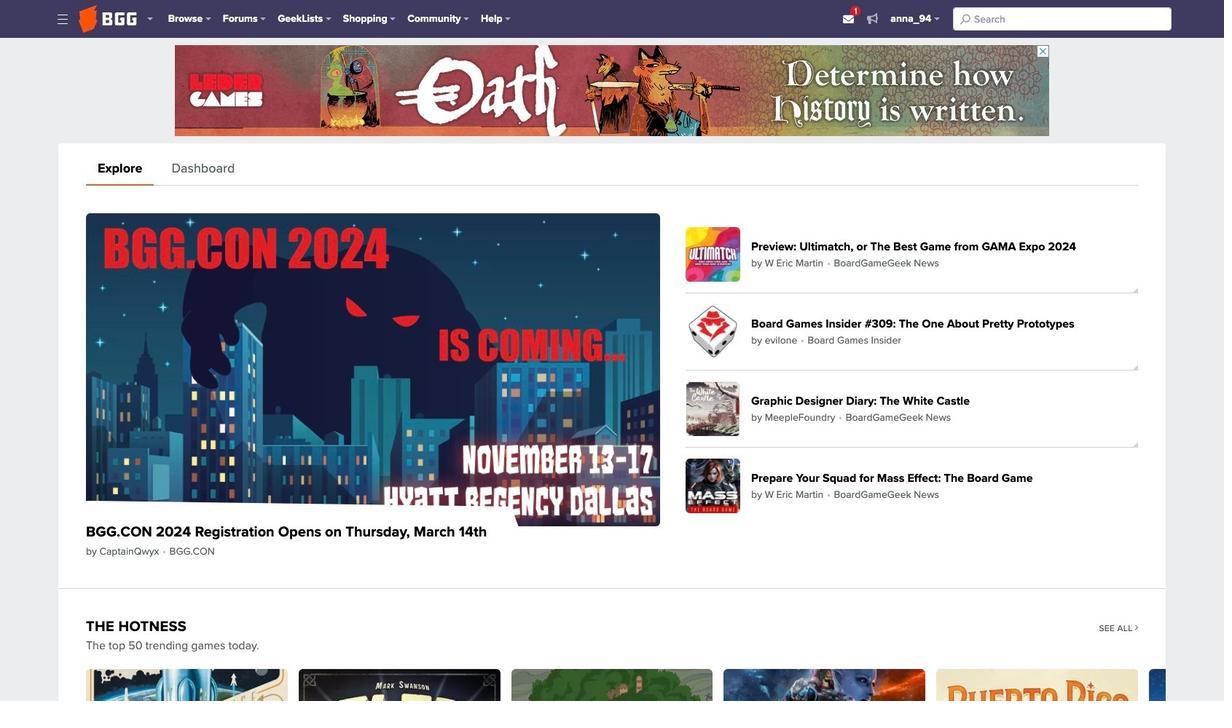 Task type: vqa. For each thing, say whether or not it's contained in the screenshot.
Knight Artwork image
no



Task type: describe. For each thing, give the bounding box(es) containing it.
boardgame geek logo image
[[79, 5, 137, 33]]

bullhorn image
[[868, 13, 879, 24]]

envelope image
[[844, 14, 855, 25]]

bgg.con 2024 registration opens on thursday, march 14th primary thumbnail image
[[86, 214, 660, 527]]

chevron right image
[[1135, 625, 1139, 631]]

fled artwork image
[[299, 670, 500, 702]]

puerto rico 1897: special edition artwork image
[[937, 670, 1139, 702]]

earthborne rangers artwork image
[[511, 670, 713, 702]]

mass effect: the board game – priority: hagalaz artwork image
[[724, 670, 926, 702]]

board games insider #309: the one about pretty prototypes secondary thumbnail image
[[686, 305, 741, 360]]



Task type: locate. For each thing, give the bounding box(es) containing it.
prepare your squad for mass effect: the board game secondary thumbnail image
[[686, 459, 741, 514]]

star wars: unlimited – spark of rebellion artwork image
[[1149, 670, 1225, 702]]

advertisement element
[[175, 45, 1050, 136]]

graphic designer diary: the white castle secondary thumbnail image
[[686, 382, 741, 437]]

preview: ultimatch, or the best game from gama expo 2024 secondary thumbnail image
[[686, 228, 741, 282]]

galactic cruise artwork image
[[86, 670, 288, 702]]

magnifying glass image
[[961, 14, 971, 24]]

Search search field
[[953, 7, 1172, 31]]



